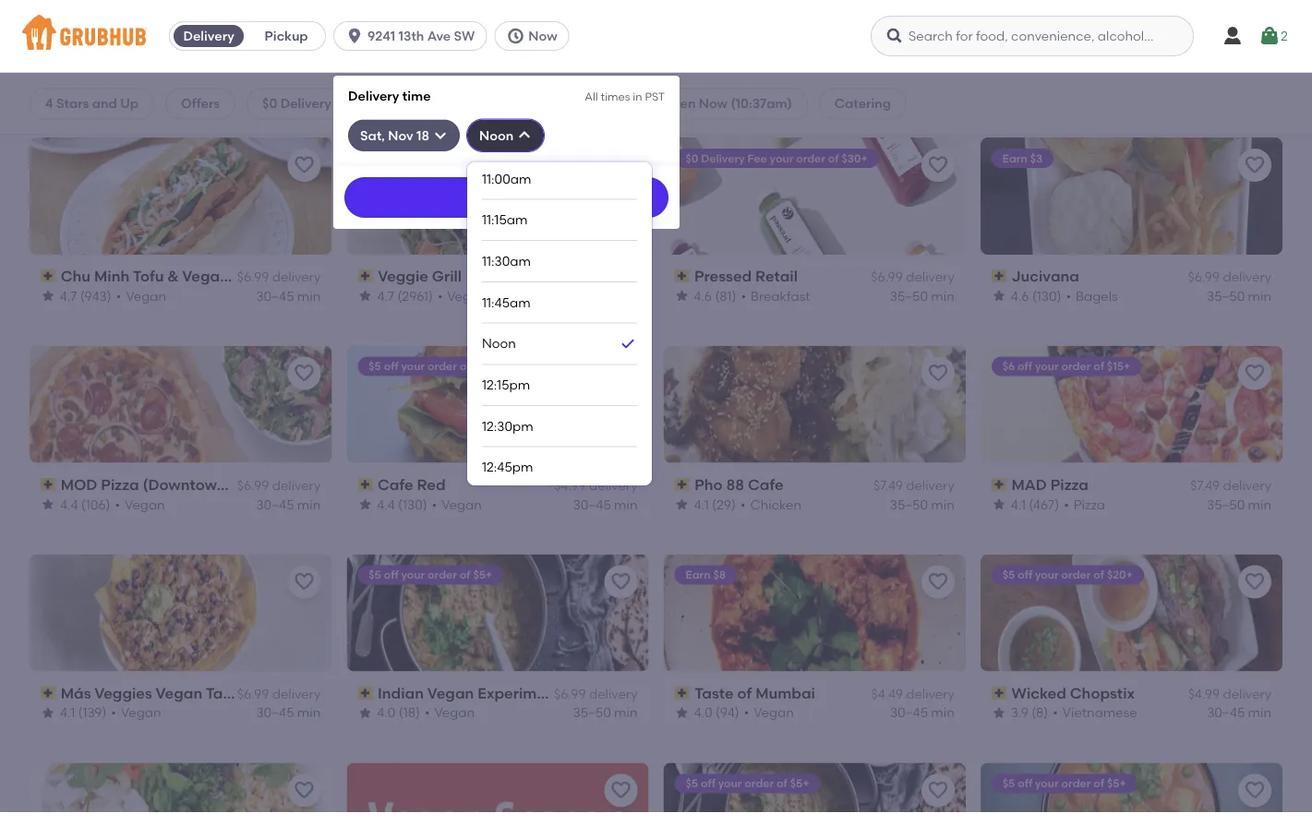 Task type: locate. For each thing, give the bounding box(es) containing it.
1 4.0 from the left
[[377, 706, 396, 721]]

1 vertical spatial $4.99 delivery
[[1189, 687, 1272, 703]]

svg image
[[1259, 25, 1282, 47], [886, 27, 905, 45], [433, 128, 448, 143]]

star icon image left 4.7 (943)
[[41, 289, 55, 304]]

$0 right offers
[[262, 96, 277, 111]]

delivery for veggie grill
[[589, 269, 638, 285]]

pressed retail
[[695, 267, 798, 285]]

4.4
[[60, 497, 78, 513], [377, 497, 395, 513]]

vegan down grill
[[447, 288, 488, 304]]

$5 down 4.7 (2961)
[[369, 360, 381, 373]]

• down minh
[[116, 288, 121, 304]]

subscription pass image for pressed retail
[[675, 270, 691, 283]]

min for indian vegan experiment
[[615, 706, 638, 721]]

• chicken
[[741, 497, 802, 513]]

1 vertical spatial noon
[[482, 336, 516, 352]]

0 horizontal spatial svg image
[[433, 128, 448, 143]]

your down (94)
[[719, 777, 742, 791]]

star icon image left 4.4 (130)
[[358, 497, 373, 512]]

(downtown
[[143, 476, 226, 494]]

off down 4.7 (2961)
[[384, 360, 399, 373]]

$7.49 delivery for mad pizza
[[1191, 478, 1272, 494]]

1 horizontal spatial svg image
[[886, 27, 905, 45]]

30–45 for wicked chopstix
[[1208, 706, 1246, 721]]

mad pizza
[[1012, 476, 1089, 494]]

off down '3.9 (8)'
[[1018, 777, 1033, 791]]

1 vertical spatial $20+
[[1108, 569, 1133, 582]]

earn $8
[[686, 569, 726, 582]]

30–45 min for mod pizza (downtown seattle)
[[256, 497, 321, 513]]

delivery left the fee
[[701, 151, 745, 165]]

subscription pass image left indian
[[358, 687, 374, 700]]

• for chu minh tofu & vegan deli
[[116, 288, 121, 304]]

cafe red
[[378, 476, 446, 494]]

star icon image left 4.7 (2961)
[[358, 289, 373, 304]]

off for mad
[[1018, 360, 1033, 373]]

subscription pass image for jucivana
[[992, 270, 1008, 283]]

update button
[[345, 177, 669, 218]]

retail
[[756, 267, 798, 285]]

$6.99 for jucivana
[[1189, 269, 1221, 285]]

mad
[[1012, 476, 1048, 494]]

30–45 for más veggies vegan taqueria
[[256, 706, 294, 721]]

30 minutes or less
[[374, 96, 490, 111]]

noon inside noon option
[[482, 336, 516, 352]]

vegan down the indian vegan experiment
[[435, 706, 475, 721]]

• right (94)
[[744, 706, 750, 721]]

vietnamese
[[1063, 706, 1138, 721]]

$0 for $0 delivery fee your order of $30+
[[686, 151, 699, 165]]

earn left $8
[[686, 569, 711, 582]]

• vegan for indian vegan experiment
[[425, 706, 475, 721]]

delivery for chu minh tofu & vegan deli
[[272, 269, 321, 285]]

subscription pass image left jucivana
[[992, 270, 1008, 283]]

$6.99 delivery for chu minh tofu & vegan deli
[[237, 269, 321, 285]]

1 horizontal spatial $7.49 delivery
[[1191, 478, 1272, 494]]

0 vertical spatial $20+
[[473, 360, 499, 373]]

• for pho 88 cafe
[[741, 497, 746, 513]]

2 $7.49 delivery from the left
[[1191, 478, 1272, 494]]

• right (467)
[[1065, 497, 1070, 513]]

35–50
[[890, 288, 929, 304], [1208, 288, 1246, 304], [890, 497, 929, 513], [1208, 497, 1246, 513], [573, 706, 611, 721]]

1 vertical spatial $4.99
[[1189, 687, 1221, 703]]

subscription pass image left taste
[[675, 687, 691, 700]]

cafe up 4.4 (130)
[[378, 476, 414, 494]]

• vietnamese
[[1053, 706, 1138, 721]]

earn for taste of mumbai
[[686, 569, 711, 582]]

subscription pass image for mod pizza (downtown seattle)
[[41, 479, 57, 491]]

subscription pass image left veggie at the left top of page
[[358, 270, 374, 283]]

taste
[[695, 685, 734, 703]]

noon
[[480, 128, 514, 143], [482, 336, 516, 352]]

11:45am
[[482, 295, 531, 310]]

$6.99 for chu minh tofu & vegan deli
[[237, 269, 269, 285]]

indian vegan experiment
[[378, 685, 561, 703]]

• left bagels
[[1067, 288, 1072, 304]]

1 horizontal spatial 4.1
[[694, 497, 709, 513]]

4.1 (467)
[[1011, 497, 1060, 513]]

1 horizontal spatial 4.0
[[694, 706, 713, 721]]

grubhub+
[[555, 96, 619, 111]]

$6.99
[[237, 269, 269, 285], [872, 269, 903, 285], [1189, 269, 1221, 285], [237, 478, 269, 494], [237, 687, 269, 703], [554, 687, 586, 703]]

$6.99 delivery
[[237, 269, 321, 285], [872, 269, 955, 285], [1189, 269, 1272, 285], [237, 478, 321, 494], [237, 687, 321, 703], [554, 687, 638, 703]]

2 4.7 from the left
[[377, 288, 394, 304]]

vegan right veggies
[[156, 685, 203, 703]]

subscription pass image
[[992, 270, 1008, 283], [41, 479, 57, 491], [358, 479, 374, 491], [675, 479, 691, 491], [675, 687, 691, 700]]

35–50 min for pho 88 cafe
[[890, 497, 955, 513]]

1 vertical spatial $5 off your order of $20+
[[1003, 569, 1133, 582]]

• vegan down the indian vegan experiment
[[425, 706, 475, 721]]

star icon image left 4.0 (94)
[[675, 706, 690, 721]]

subscription pass image left cafe red
[[358, 479, 374, 491]]

veggie
[[378, 267, 428, 285]]

$5 off your order of $20+ down • pizza
[[1003, 569, 1133, 582]]

0 horizontal spatial now
[[529, 28, 558, 44]]

svg image inside now button
[[507, 27, 525, 45]]

delivery button
[[170, 21, 248, 51]]

0 horizontal spatial 4.1
[[60, 706, 75, 721]]

star icon image
[[41, 289, 55, 304], [358, 289, 373, 304], [675, 289, 690, 304], [992, 289, 1007, 304], [41, 497, 55, 512], [358, 497, 373, 512], [675, 497, 690, 512], [992, 497, 1007, 512], [41, 706, 55, 721], [358, 706, 373, 721], [675, 706, 690, 721], [992, 706, 1007, 721]]

now button
[[495, 21, 577, 51]]

2 horizontal spatial svg image
[[1259, 25, 1282, 47]]

• down red
[[432, 497, 437, 513]]

earn left "$3"
[[1003, 151, 1028, 165]]

• vegan
[[116, 288, 166, 304], [438, 288, 488, 304], [115, 497, 165, 513], [432, 497, 482, 513], [111, 706, 161, 721], [425, 706, 475, 721], [744, 706, 794, 721]]

$4.99
[[554, 478, 586, 494], [1189, 687, 1221, 703]]

subscription pass image for veggie grill
[[358, 270, 374, 283]]

0 vertical spatial $4.99
[[554, 478, 586, 494]]

breakfast
[[751, 288, 811, 304]]

now right 'open'
[[699, 96, 728, 111]]

1 horizontal spatial $4.99
[[1189, 687, 1221, 703]]

$6.99 for pressed retail
[[872, 269, 903, 285]]

11:15am
[[482, 212, 528, 228]]

$5 off your order of $5+ down (94)
[[686, 777, 810, 791]]

results
[[54, 101, 109, 121]]

• vegan down grill
[[438, 288, 488, 304]]

subscription pass image left the pressed
[[675, 270, 691, 283]]

star icon image for mod pizza (downtown seattle)
[[41, 497, 55, 512]]

0 horizontal spatial $4.99
[[554, 478, 586, 494]]

0 horizontal spatial cafe
[[378, 476, 414, 494]]

59
[[30, 101, 50, 121]]

2 button
[[1259, 19, 1289, 53]]

4.0 down taste
[[694, 706, 713, 721]]

off down 4.0 (94)
[[701, 777, 716, 791]]

0 vertical spatial $4.99 delivery
[[554, 478, 638, 494]]

• vegan down taste of mumbai at the bottom
[[744, 706, 794, 721]]

$6.99 for indian vegan experiment
[[554, 687, 586, 703]]

your
[[770, 151, 794, 165], [401, 360, 425, 373], [1036, 360, 1059, 373], [401, 569, 425, 582], [1036, 569, 1059, 582], [719, 777, 742, 791], [1036, 777, 1059, 791]]

to
[[1273, 549, 1286, 565]]

0 horizontal spatial earn
[[686, 569, 711, 582]]

chopstix
[[1071, 685, 1136, 703]]

1 horizontal spatial 4.7
[[377, 288, 394, 304]]

4.7 for 4.7 (943)
[[60, 288, 77, 304]]

svg image right sw
[[507, 27, 525, 45]]

$6 off your order of $15+
[[1003, 360, 1131, 373]]

• right (29)
[[741, 497, 746, 513]]

subscription pass image left más at the left
[[41, 687, 57, 700]]

svg image
[[346, 27, 364, 45], [507, 27, 525, 45], [518, 128, 532, 143]]

ave
[[427, 28, 451, 44]]

pizza down "mad pizza" on the right bottom of the page
[[1074, 497, 1106, 513]]

subscription pass image
[[41, 270, 57, 283], [358, 270, 374, 283], [675, 270, 691, 283], [992, 479, 1008, 491], [41, 687, 57, 700], [358, 687, 374, 700], [992, 687, 1008, 700]]

order
[[797, 151, 826, 165], [428, 360, 457, 373], [1062, 360, 1091, 373], [428, 569, 457, 582], [1062, 569, 1092, 582], [745, 777, 774, 791], [1062, 777, 1092, 791]]

0 horizontal spatial (130)
[[398, 497, 428, 513]]

subscription pass image for taste of mumbai
[[675, 687, 691, 700]]

star icon image for mad pizza
[[992, 497, 1007, 512]]

0 horizontal spatial 4.7
[[60, 288, 77, 304]]

delivery for jucivana
[[1224, 269, 1272, 285]]

svg image inside 9241 13th ave sw button
[[346, 27, 364, 45]]

delivery for indian vegan experiment
[[589, 687, 638, 703]]

2 horizontal spatial 4.1
[[1011, 497, 1026, 513]]

0 horizontal spatial $20+
[[473, 360, 499, 373]]

1 $7.49 delivery from the left
[[874, 478, 955, 494]]

(139)
[[78, 706, 107, 721]]

0 vertical spatial earn
[[1003, 151, 1028, 165]]

$8
[[714, 569, 726, 582]]

0 horizontal spatial 4.6
[[694, 288, 713, 304]]

4.1 down mad on the right of the page
[[1011, 497, 1026, 513]]

subscription pass image for chu minh tofu & vegan deli
[[41, 270, 57, 283]]

min for mod pizza (downtown seattle)
[[297, 497, 321, 513]]

1 horizontal spatial (130)
[[1033, 288, 1062, 304]]

4.6 down jucivana
[[1011, 288, 1030, 304]]

taste of mumbai
[[695, 685, 816, 703]]

1 vertical spatial earn
[[686, 569, 711, 582]]

1 horizontal spatial earn
[[1003, 151, 1028, 165]]

$5 off your order of $20+ down the '(2961)'
[[369, 360, 499, 373]]

4.0
[[377, 706, 396, 721], [694, 706, 713, 721]]

(130) for jucivana
[[1033, 288, 1062, 304]]

0 vertical spatial $5 off your order of $20+
[[369, 360, 499, 373]]

35–50 min for pressed retail
[[890, 288, 955, 304]]

your down 4.4 (130)
[[401, 569, 425, 582]]

vegan down veggies
[[121, 706, 161, 721]]

35–50 min
[[890, 288, 955, 304], [1208, 288, 1272, 304], [890, 497, 955, 513], [1208, 497, 1272, 513], [573, 706, 638, 721]]

chu minh tofu & vegan deli
[[61, 267, 261, 285]]

1 horizontal spatial $5+
[[791, 777, 810, 791]]

$5 off your order of $5+ down (8)
[[1003, 777, 1127, 791]]

min for wicked chopstix
[[1249, 706, 1272, 721]]

1 4.4 from the left
[[60, 497, 78, 513]]

vegan for 4.0 (18)
[[435, 706, 475, 721]]

star icon image for taste of mumbai
[[675, 706, 690, 721]]

star icon image left '4.1 (467)'
[[992, 497, 1007, 512]]

your right $6
[[1036, 360, 1059, 373]]

pickup button
[[248, 21, 325, 51]]

4.4 for cafe red
[[377, 497, 395, 513]]

(130) down jucivana
[[1033, 288, 1062, 304]]

$0 down 'open'
[[686, 151, 699, 165]]

1 horizontal spatial now
[[699, 96, 728, 111]]

earn $3
[[1003, 151, 1043, 165]]

1 vertical spatial $0
[[686, 151, 699, 165]]

• right the (18)
[[425, 706, 430, 721]]

4.0 left the (18)
[[377, 706, 396, 721]]

• for mod pizza (downtown seattle)
[[115, 497, 120, 513]]

$5
[[369, 360, 381, 373], [369, 569, 381, 582], [1003, 569, 1016, 582], [686, 777, 698, 791], [1003, 777, 1016, 791]]

pho 88 cafe
[[695, 476, 784, 494]]

12:30pm
[[482, 419, 534, 434]]

• bagels
[[1067, 288, 1119, 304]]

$1.99
[[557, 269, 586, 285]]

0 vertical spatial (130)
[[1033, 288, 1062, 304]]

min for jucivana
[[1249, 288, 1272, 304]]

min for cafe red
[[615, 497, 638, 513]]

4.4 down mod on the bottom left of page
[[60, 497, 78, 513]]

2 4.4 from the left
[[377, 497, 395, 513]]

• down grill
[[438, 288, 443, 304]]

subscription pass image for pho 88 cafe
[[675, 479, 691, 491]]

9241 13th ave sw
[[368, 28, 475, 44]]

cafe up • chicken
[[748, 476, 784, 494]]

1 horizontal spatial 4.6
[[1011, 288, 1030, 304]]

0 horizontal spatial $7.49
[[874, 478, 903, 494]]

svg image inside 2 button
[[1259, 25, 1282, 47]]

0 horizontal spatial $5+
[[473, 569, 493, 582]]

• for wicked chopstix
[[1053, 706, 1059, 721]]

35–50 min for jucivana
[[1208, 288, 1272, 304]]

$5 for cafe red
[[369, 360, 381, 373]]

4.1 for pho 88 cafe
[[694, 497, 709, 513]]

• vegan down tofu
[[116, 288, 166, 304]]

4.6
[[694, 288, 713, 304], [1011, 288, 1030, 304]]

now right sw
[[529, 28, 558, 44]]

35–50 for pressed retail
[[890, 288, 929, 304]]

2 4.0 from the left
[[694, 706, 713, 721]]

4.1 down más at the left
[[60, 706, 75, 721]]

1 cafe from the left
[[378, 476, 414, 494]]

star icon image left 4.1 (139)
[[41, 706, 55, 721]]

1 horizontal spatial $7.49
[[1191, 478, 1221, 494]]

30–45 min
[[256, 288, 321, 304], [256, 497, 321, 513], [573, 497, 638, 513], [256, 706, 321, 721], [891, 706, 955, 721], [1208, 706, 1272, 721]]

deli
[[233, 267, 261, 285]]

$30+
[[842, 151, 868, 165]]

4.4 down cafe red
[[377, 497, 395, 513]]

pizza for •
[[1074, 497, 1106, 513]]

save this restaurant image
[[293, 154, 315, 176], [610, 154, 632, 176], [927, 154, 950, 176], [293, 363, 315, 385], [293, 571, 315, 594], [293, 780, 315, 802], [610, 780, 632, 802]]

3.9 (8)
[[1011, 706, 1049, 721]]

vegan for 4.4 (130)
[[442, 497, 482, 513]]

30–45 min for taste of mumbai
[[891, 706, 955, 721]]

• vegan down red
[[432, 497, 482, 513]]

(130) down cafe red
[[398, 497, 428, 513]]

• for taste of mumbai
[[744, 706, 750, 721]]

subscription pass image left mod on the bottom left of page
[[41, 479, 57, 491]]

1 horizontal spatial $5 off your order of $20+
[[1003, 569, 1133, 582]]

• right (106)
[[115, 497, 120, 513]]

0 vertical spatial $0
[[262, 96, 277, 111]]

delivery for pho 88 cafe
[[907, 478, 955, 494]]

vegan down mumbai at the bottom right
[[754, 706, 794, 721]]

1 4.7 from the left
[[60, 288, 77, 304]]

all
[[585, 90, 598, 103]]

(106)
[[81, 497, 110, 513]]

now
[[529, 28, 558, 44], [699, 96, 728, 111]]

subscription pass image left pho
[[675, 479, 691, 491]]

delivery for taste of mumbai
[[907, 687, 955, 703]]

red
[[417, 476, 446, 494]]

delivery
[[183, 28, 234, 44], [348, 88, 399, 103], [281, 96, 332, 111], [701, 151, 745, 165]]

star icon image left 4.1 (29)
[[675, 497, 690, 512]]

4.0 (18)
[[377, 706, 420, 721]]

1 horizontal spatial cafe
[[748, 476, 784, 494]]

and
[[92, 96, 117, 111]]

$5 down '4.1 (467)'
[[1003, 569, 1016, 582]]

min for más veggies vegan taqueria
[[297, 706, 321, 721]]

1 horizontal spatial $0
[[686, 151, 699, 165]]

• right (81)
[[742, 288, 747, 304]]

pizza up (106)
[[101, 476, 139, 494]]

bagels
[[1076, 288, 1119, 304]]

4.0 for taste of mumbai
[[694, 706, 713, 721]]

0 horizontal spatial 4.4
[[60, 497, 78, 513]]

vegan down red
[[442, 497, 482, 513]]

delivery for pressed retail
[[907, 269, 955, 285]]

1 4.6 from the left
[[694, 288, 713, 304]]

(8)
[[1032, 706, 1049, 721]]

4.7 down veggie at the left top of page
[[377, 288, 394, 304]]

1 horizontal spatial $4.99 delivery
[[1189, 687, 1272, 703]]

$6.99 delivery for más veggies vegan taqueria
[[237, 687, 321, 703]]

$5 down 4.4 (130)
[[369, 569, 381, 582]]

0 horizontal spatial $0
[[262, 96, 277, 111]]

star icon image for cafe red
[[358, 497, 373, 512]]

$5 down 4.0 (94)
[[686, 777, 698, 791]]

30–45 min for cafe red
[[573, 497, 638, 513]]

vegan for 4.0 (94)
[[754, 706, 794, 721]]

subscription pass image left mad on the right of the page
[[992, 479, 1008, 491]]

$4.99 for wicked chopstix
[[1189, 687, 1221, 703]]

grill
[[432, 267, 462, 285]]

vegan for 4.4 (106)
[[125, 497, 165, 513]]

off for wicked
[[1018, 569, 1033, 582]]

4.7 (943)
[[60, 288, 112, 304]]

4.6 left (81)
[[694, 288, 713, 304]]

vegan down tofu
[[126, 288, 166, 304]]

1 vertical spatial (130)
[[398, 497, 428, 513]]

$6.99 delivery for indian vegan experiment
[[554, 687, 638, 703]]

pizza for mod
[[101, 476, 139, 494]]

experiment
[[478, 685, 561, 703]]

35–50 min for indian vegan experiment
[[573, 706, 638, 721]]

1 horizontal spatial $20+
[[1108, 569, 1133, 582]]

2 4.6 from the left
[[1011, 288, 1030, 304]]

35–50 min for mad pizza
[[1208, 497, 1272, 513]]

$7.49 delivery for pho 88 cafe
[[874, 478, 955, 494]]

open
[[661, 96, 696, 111]]

chu
[[61, 267, 91, 285]]

1 $7.49 from the left
[[874, 478, 903, 494]]

delivery up offers
[[183, 28, 234, 44]]

$5 off your order of $5+ down 4.4 (130)
[[369, 569, 493, 582]]

• right (8)
[[1053, 706, 1059, 721]]

0 vertical spatial now
[[529, 28, 558, 44]]

0 horizontal spatial $4.99 delivery
[[554, 478, 638, 494]]

delivery inside "delivery" button
[[183, 28, 234, 44]]

$20+ for wicked chopstix
[[1108, 569, 1133, 582]]

off down 4.4 (130)
[[384, 569, 399, 582]]

13th
[[399, 28, 424, 44]]

4.1 down pho
[[694, 497, 709, 513]]

time
[[403, 88, 431, 103]]

nov
[[388, 128, 414, 143]]

1 horizontal spatial 4.4
[[377, 497, 395, 513]]

$15+
[[1108, 360, 1131, 373]]

2 $7.49 from the left
[[1191, 478, 1221, 494]]

svg image left 9241
[[346, 27, 364, 45]]

noon up 12:15pm
[[482, 336, 516, 352]]

• vegan down mod pizza (downtown seattle)
[[115, 497, 165, 513]]

(2961)
[[397, 288, 433, 304]]

30–45 min for chu minh tofu & vegan deli
[[256, 288, 321, 304]]

star icon image left '4.4 (106)'
[[41, 497, 55, 512]]

off down '4.1 (467)'
[[1018, 569, 1033, 582]]

delivery for mod pizza (downtown seattle)
[[272, 478, 321, 494]]

0 horizontal spatial $7.49 delivery
[[874, 478, 955, 494]]

0 horizontal spatial $5 off your order of $20+
[[369, 360, 499, 373]]

$4.99 delivery for wicked chopstix
[[1189, 687, 1272, 703]]

pizza up • pizza
[[1051, 476, 1089, 494]]

save this restaurant image
[[1244, 154, 1267, 176], [610, 363, 632, 385], [927, 363, 950, 385], [1244, 363, 1267, 385], [610, 571, 632, 594], [927, 571, 950, 594], [1244, 571, 1267, 594], [927, 780, 950, 802], [1244, 780, 1267, 802]]

times
[[601, 90, 630, 103]]

$4.99 for cafe red
[[554, 478, 586, 494]]

0 horizontal spatial 4.0
[[377, 706, 396, 721]]

update
[[486, 191, 528, 204]]



Task type: vqa. For each thing, say whether or not it's contained in the screenshot.


Task type: describe. For each thing, give the bounding box(es) containing it.
save this restaurant image for taste of mumbai
[[927, 571, 950, 594]]

taqueria
[[206, 685, 271, 703]]

(130) for cafe red
[[398, 497, 428, 513]]

wicked chopstix
[[1012, 685, 1136, 703]]

seattle)
[[230, 476, 287, 494]]

pst
[[645, 90, 665, 103]]

save this restaurant image for wicked chopstix
[[1244, 571, 1267, 594]]

12:15pm
[[482, 377, 530, 393]]

vegan right indian
[[427, 685, 474, 703]]

• vegan for mod pizza (downtown seattle)
[[115, 497, 165, 513]]

1 vertical spatial now
[[699, 96, 728, 111]]

• for indian vegan experiment
[[425, 706, 430, 721]]

save this restaurant image for jucivana
[[1244, 154, 1267, 176]]

4.6 for pressed retail
[[694, 288, 713, 304]]

vegan for 4.7 (943)
[[126, 288, 166, 304]]

4.6 for jucivana
[[1011, 288, 1030, 304]]

• for jucivana
[[1067, 288, 1072, 304]]

subscription pass image for mad pizza
[[992, 479, 1008, 491]]

35–50 for indian vegan experiment
[[573, 706, 611, 721]]

subscription pass image for más veggies vegan taqueria
[[41, 687, 57, 700]]

4.4 for mod pizza (downtown seattle)
[[60, 497, 78, 513]]

más
[[61, 685, 91, 703]]

• for más veggies vegan taqueria
[[111, 706, 116, 721]]

chicken
[[751, 497, 802, 513]]

9241 13th ave sw button
[[334, 21, 495, 51]]

11:30am
[[482, 253, 531, 269]]

proceed to che button
[[1159, 541, 1313, 574]]

más veggies vegan taqueria
[[61, 685, 271, 703]]

subscription pass image for wicked chopstix
[[992, 687, 1008, 700]]

order left $30+
[[797, 151, 826, 165]]

2 cafe from the left
[[748, 476, 784, 494]]

pressed
[[695, 267, 753, 285]]

4.7 for 4.7 (2961)
[[377, 288, 394, 304]]

vegan for 4.7 (2961)
[[447, 288, 488, 304]]

35–50 for mad pizza
[[1208, 497, 1246, 513]]

(81)
[[716, 288, 737, 304]]

$6.99 delivery for pressed retail
[[872, 269, 955, 285]]

min for pho 88 cafe
[[932, 497, 955, 513]]

1 horizontal spatial $5 off your order of $5+
[[686, 777, 810, 791]]

veggies
[[94, 685, 152, 703]]

order down red
[[428, 569, 457, 582]]

$5 for indian vegan experiment
[[369, 569, 381, 582]]

up
[[120, 96, 139, 111]]

30–45 for mod pizza (downtown seattle)
[[256, 497, 294, 513]]

2 horizontal spatial $5+
[[1108, 777, 1127, 791]]

min for pressed retail
[[932, 288, 955, 304]]

delivery for wicked chopstix
[[1224, 687, 1272, 703]]

$1.99 delivery
[[557, 269, 638, 285]]

• vegan for taste of mumbai
[[744, 706, 794, 721]]

4.0 (94)
[[694, 706, 740, 721]]

35–50 for pho 88 cafe
[[890, 497, 929, 513]]

3.9
[[1011, 706, 1029, 721]]

che
[[1289, 549, 1313, 565]]

pizza for mad
[[1051, 476, 1089, 494]]

0 horizontal spatial $5 off your order of $5+
[[369, 569, 493, 582]]

vegan for 4.1 (139)
[[121, 706, 161, 721]]

svg image up "11:00am"
[[518, 128, 532, 143]]

$6
[[1003, 360, 1016, 373]]

sat, nov 18
[[360, 128, 430, 143]]

order down the '(2961)'
[[428, 360, 457, 373]]

delivery time
[[348, 88, 431, 103]]

order left $15+
[[1062, 360, 1091, 373]]

your down (467)
[[1036, 569, 1059, 582]]

$0 for $0 delivery
[[262, 96, 277, 111]]

order down taste of mumbai at the bottom
[[745, 777, 774, 791]]

delivery up sat,
[[348, 88, 399, 103]]

star icon image for wicked chopstix
[[992, 706, 1007, 721]]

subscription pass image for indian vegan experiment
[[358, 687, 374, 700]]

star icon image for pho 88 cafe
[[675, 497, 690, 512]]

2
[[1282, 28, 1289, 44]]

18
[[417, 128, 430, 143]]

save this restaurant image for cafe red
[[610, 363, 632, 385]]

$6.99 for mod pizza (downtown seattle)
[[237, 478, 269, 494]]

4.6 (130)
[[1011, 288, 1062, 304]]

in
[[633, 90, 643, 103]]

mumbai
[[756, 685, 816, 703]]

88
[[727, 476, 745, 494]]

$6.99 for más veggies vegan taqueria
[[237, 687, 269, 703]]

4.1 for mad pizza
[[1011, 497, 1026, 513]]

order down • pizza
[[1062, 569, 1092, 582]]

your right the fee
[[770, 151, 794, 165]]

$5 off your order of $20+ for red
[[369, 360, 499, 373]]

$4.99 delivery for cafe red
[[554, 478, 638, 494]]

$5 off your order of $20+ for chopstix
[[1003, 569, 1133, 582]]

&
[[167, 267, 179, 285]]

30–45 for cafe red
[[573, 497, 611, 513]]

proceed to che
[[1216, 549, 1313, 565]]

tofu
[[133, 267, 164, 285]]

• for pressed retail
[[742, 288, 747, 304]]

$6.99 delivery for jucivana
[[1189, 269, 1272, 285]]

35–50 for jucivana
[[1208, 288, 1246, 304]]

mod
[[61, 476, 97, 494]]

$20+ for cafe red
[[473, 360, 499, 373]]

noon option
[[482, 324, 637, 365]]

delivery for más veggies vegan taqueria
[[272, 687, 321, 703]]

jucivana
[[1012, 267, 1080, 285]]

(18)
[[399, 706, 420, 721]]

2 horizontal spatial $5 off your order of $5+
[[1003, 777, 1127, 791]]

open now (10:37am)
[[661, 96, 793, 111]]

$6.99 delivery for mod pizza (downtown seattle)
[[237, 478, 321, 494]]

• for mad pizza
[[1065, 497, 1070, 513]]

star icon image for chu minh tofu & vegan deli
[[41, 289, 55, 304]]

your down (8)
[[1036, 777, 1059, 791]]

mod pizza (downtown seattle)
[[61, 476, 287, 494]]

12:45pm
[[482, 460, 533, 475]]

30
[[374, 96, 390, 111]]

now inside button
[[529, 28, 558, 44]]

• for cafe red
[[432, 497, 437, 513]]

delivery down pickup button on the left top of the page
[[281, 96, 332, 111]]

offers
[[181, 96, 220, 111]]

catering
[[835, 96, 892, 111]]

stars
[[56, 96, 89, 111]]

4.1 (29)
[[694, 497, 736, 513]]

30–45 for chu minh tofu & vegan deli
[[256, 288, 294, 304]]

$4.49
[[872, 687, 903, 703]]

min for taste of mumbai
[[932, 706, 955, 721]]

less
[[462, 96, 490, 111]]

your down the '(2961)'
[[401, 360, 425, 373]]

vegan right &
[[182, 267, 229, 285]]

4.1 for más veggies vegan taqueria
[[60, 706, 75, 721]]

order down '• vietnamese'
[[1062, 777, 1092, 791]]

30–45 min for más veggies vegan taqueria
[[256, 706, 321, 721]]

star icon image for pressed retail
[[675, 289, 690, 304]]

(10:37am)
[[731, 96, 793, 111]]

59 results
[[30, 101, 109, 121]]

$5 down 3.9
[[1003, 777, 1016, 791]]

(29)
[[712, 497, 736, 513]]

save this restaurant image for mad pizza
[[1244, 363, 1267, 385]]

svg image for now
[[507, 27, 525, 45]]

star icon image for indian vegan experiment
[[358, 706, 373, 721]]

pho
[[695, 476, 723, 494]]

4.4 (106)
[[60, 497, 110, 513]]

main navigation navigation
[[0, 0, 1313, 814]]

9241
[[368, 28, 396, 44]]

$3
[[1031, 151, 1043, 165]]

min for mad pizza
[[1249, 497, 1272, 513]]

delivery for cafe red
[[589, 478, 638, 494]]

4.6 (81)
[[694, 288, 737, 304]]

wicked
[[1012, 685, 1067, 703]]

minh
[[94, 267, 130, 285]]

4.1 (139)
[[60, 706, 107, 721]]

all times in pst
[[585, 90, 665, 103]]

30–45 min for wicked chopstix
[[1208, 706, 1272, 721]]

off for indian
[[384, 569, 399, 582]]

or
[[446, 96, 459, 111]]

(467)
[[1029, 497, 1060, 513]]

0 vertical spatial noon
[[480, 128, 514, 143]]

delivery for mad pizza
[[1224, 478, 1272, 494]]

check icon image
[[619, 335, 637, 353]]

sw
[[454, 28, 475, 44]]

star icon image for más veggies vegan taqueria
[[41, 706, 55, 721]]



